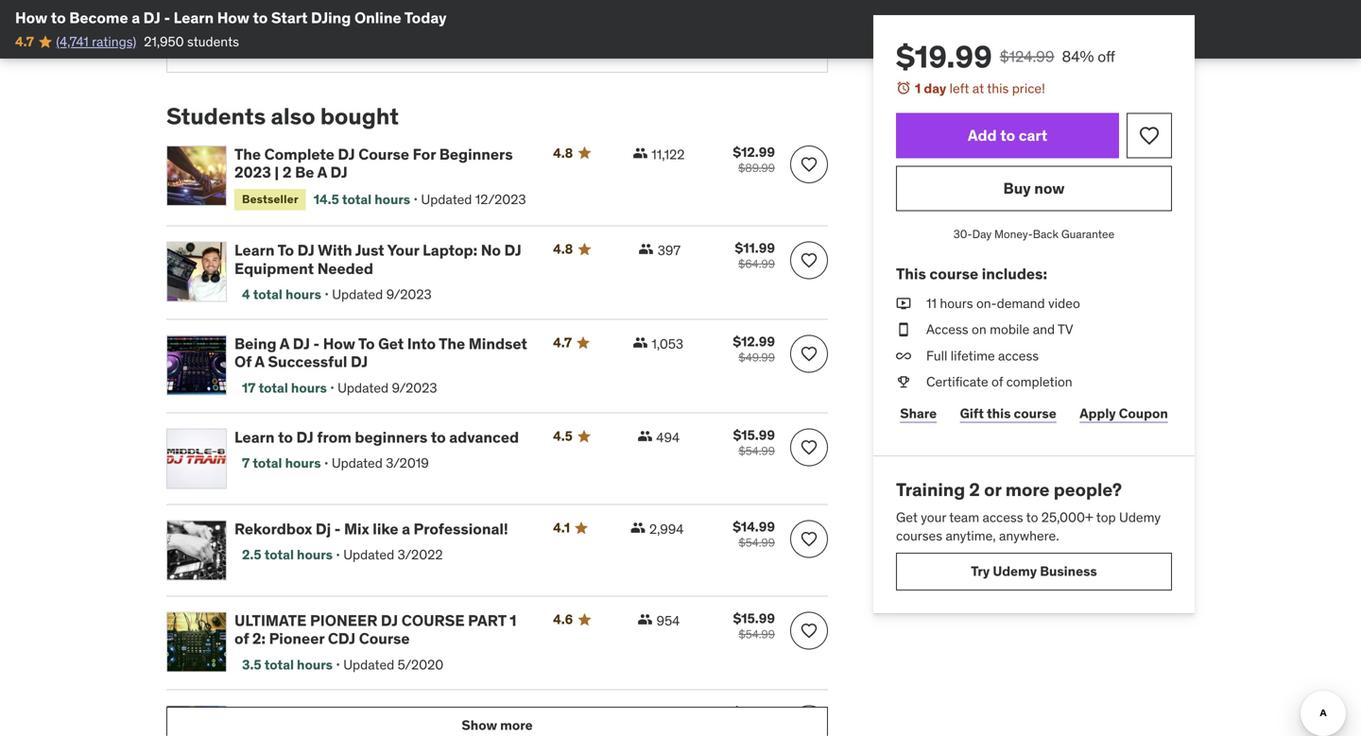 Task type: describe. For each thing, give the bounding box(es) containing it.
access inside training 2 or more people? get your team access to 25,000+ top udemy courses anytime, anywhere.
[[982, 509, 1023, 526]]

being a dj - how to get into the mindset of a successful dj
[[234, 334, 527, 372]]

$12.99 for being a dj - how to get into the mindset of a successful dj
[[733, 333, 775, 350]]

0 vertical spatial mix
[[344, 519, 369, 539]]

ableton
[[373, 723, 430, 736]]

more inside button
[[500, 717, 533, 734]]

day
[[924, 80, 946, 97]]

mark as helpful image
[[199, 21, 218, 40]]

more inside training 2 or more people? get your team access to 25,000+ top udemy courses anytime, anywhere.
[[1005, 478, 1050, 501]]

$13.99
[[733, 704, 775, 721]]

ultimate
[[234, 611, 307, 630]]

$12.99 $89.99
[[733, 143, 775, 175]]

students
[[166, 102, 266, 130]]

0 vertical spatial course
[[930, 264, 978, 283]]

$54.99 for learn to dj from beginners to advanced
[[738, 444, 775, 458]]

- up 21,950
[[164, 8, 170, 27]]

add to cart button
[[896, 113, 1119, 158]]

this course includes:
[[896, 264, 1047, 283]]

or
[[984, 478, 1001, 501]]

dj right being
[[293, 334, 310, 354]]

4 total hours
[[242, 286, 321, 303]]

$15.99 for learn to dj from beginners to advanced
[[733, 427, 775, 444]]

to up 7 total hours on the left bottom of page
[[278, 428, 293, 447]]

21,950
[[144, 33, 184, 50]]

dj left from
[[296, 428, 314, 447]]

397
[[658, 242, 681, 259]]

3.5 total hours
[[242, 656, 333, 673]]

total right 14.5
[[342, 191, 372, 208]]

9/2023 for laptop:
[[386, 286, 432, 303]]

1,053
[[652, 336, 683, 353]]

4.8 for learn to dj with just your laptop: no dj equipment needed
[[553, 241, 573, 258]]

updated for -
[[338, 379, 389, 396]]

how left become
[[15, 8, 47, 27]]

4.5
[[553, 428, 573, 445]]

wishlist image for being a dj - how to get into the mindset of a successful dj
[[800, 345, 819, 363]]

updated for with
[[332, 286, 383, 303]]

hours for advanced
[[285, 455, 321, 472]]

how inside how to make a mixtape - make a seamless dj mix in ableton
[[234, 705, 267, 724]]

share
[[900, 405, 937, 422]]

cart
[[1019, 126, 1047, 145]]

updated for from
[[332, 455, 383, 472]]

4
[[242, 286, 250, 303]]

xsmall image for certificate of completion
[[896, 373, 911, 391]]

get inside training 2 or more people? get your team access to 25,000+ top udemy courses anytime, anywhere.
[[896, 509, 918, 526]]

21,950 students
[[144, 33, 239, 50]]

1 horizontal spatial of
[[992, 373, 1003, 390]]

5/2020
[[398, 656, 444, 673]]

successful
[[268, 352, 347, 372]]

wishlist image for the complete dj course for beginners 2023 | 2 be a dj
[[800, 155, 819, 174]]

- right dj
[[334, 519, 341, 539]]

full lifetime access
[[926, 347, 1039, 364]]

buy now button
[[896, 166, 1172, 211]]

total for to
[[253, 455, 282, 472]]

ultimate pioneer dj course part 1 of 2: pioneer cdj course
[[234, 611, 516, 649]]

updated down for
[[421, 191, 472, 208]]

price!
[[1012, 80, 1045, 97]]

also
[[271, 102, 315, 130]]

people?
[[1054, 478, 1122, 501]]

14.5 total hours
[[314, 191, 410, 208]]

training
[[896, 478, 965, 501]]

dj down bought
[[338, 144, 355, 164]]

gift this course link
[[956, 395, 1061, 433]]

dj inside the ultimate pioneer dj course part 1 of 2: pioneer cdj course
[[381, 611, 398, 630]]

apply coupon
[[1080, 405, 1168, 422]]

hours for laptop:
[[285, 286, 321, 303]]

try udemy business
[[971, 563, 1097, 580]]

a up ratings)
[[132, 8, 140, 27]]

left
[[950, 80, 969, 97]]

to inside learn to dj with just your laptop: no dj equipment needed
[[278, 241, 294, 260]]

dj
[[316, 519, 331, 539]]

mix inside how to make a mixtape - make a seamless dj mix in ableton
[[328, 723, 353, 736]]

certificate
[[926, 373, 988, 390]]

being
[[234, 334, 277, 354]]

learn to dj with just your laptop: no dj equipment needed
[[234, 241, 522, 278]]

how to make a mixtape - make a seamless dj mix in ableton
[[234, 705, 464, 736]]

on
[[972, 321, 987, 338]]

online
[[354, 8, 401, 27]]

bestseller
[[242, 192, 298, 207]]

xsmall image for full lifetime access
[[896, 347, 911, 365]]

how up students
[[217, 8, 249, 27]]

4.1
[[553, 519, 570, 536]]

$54.99 for rekordbox dj - mix like a professional!
[[738, 535, 775, 550]]

lifetime
[[951, 347, 995, 364]]

84%
[[1062, 47, 1094, 66]]

students
[[187, 33, 239, 50]]

total for pioneer
[[264, 656, 294, 673]]

xsmall image for 3,888
[[632, 706, 647, 721]]

the inside being a dj - how to get into the mindset of a successful dj
[[439, 334, 465, 354]]

of inside the ultimate pioneer dj course part 1 of 2: pioneer cdj course
[[234, 629, 249, 649]]

course inside the complete dj course for beginners 2023 | 2 be a dj
[[358, 144, 409, 164]]

14.5
[[314, 191, 339, 208]]

30-day money-back guarantee
[[953, 227, 1115, 242]]

0 horizontal spatial a
[[255, 352, 264, 372]]

advanced
[[449, 428, 519, 447]]

day
[[972, 227, 992, 242]]

$54.99 for ultimate pioneer dj course part 1 of 2: pioneer cdj course
[[738, 627, 775, 642]]

completion
[[1006, 373, 1072, 390]]

anytime,
[[946, 527, 996, 544]]

updated 3/2022
[[343, 547, 443, 564]]

to left the start
[[253, 8, 268, 27]]

- inside how to make a mixtape - make a seamless dj mix in ableton
[[404, 705, 410, 724]]

1 day left at this price!
[[915, 80, 1045, 97]]

1 make from the left
[[288, 705, 327, 724]]

rekordbox dj - mix like a professional!
[[234, 519, 508, 539]]

2 inside the complete dj course for beginners 2023 | 2 be a dj
[[282, 163, 292, 182]]

for
[[413, 144, 436, 164]]

17 total hours
[[242, 379, 327, 396]]

$89.99
[[738, 160, 775, 175]]

4.8 for the complete dj course for beginners 2023 | 2 be a dj
[[553, 144, 573, 161]]

xsmall image for being a dj - how to get into the mindset of a successful dj
[[633, 335, 648, 350]]

to inside training 2 or more people? get your team access to 25,000+ top udemy courses anytime, anywhere.
[[1026, 509, 1038, 526]]

hours for get
[[291, 379, 327, 396]]

12/2023
[[475, 191, 526, 208]]

2023
[[234, 163, 271, 182]]

equipment
[[234, 259, 314, 278]]

to left advanced
[[431, 428, 446, 447]]

into
[[407, 334, 436, 354]]

$12.99 for the complete dj course for beginners 2023 | 2 be a dj
[[733, 143, 775, 160]]

how to make a mixtape - make a seamless dj mix in ableton link
[[234, 705, 530, 736]]

guarantee
[[1061, 227, 1115, 242]]

1 inside the ultimate pioneer dj course part 1 of 2: pioneer cdj course
[[510, 611, 516, 630]]

0 vertical spatial learn
[[174, 8, 214, 27]]

learn for learn to dj with just your laptop: no dj equipment needed
[[234, 241, 275, 260]]

access
[[926, 321, 968, 338]]

updated 9/2023 for to
[[338, 379, 437, 396]]

this inside gift this course link
[[987, 405, 1011, 422]]

the complete dj course for beginners 2023 | 2 be a dj
[[234, 144, 513, 182]]

back
[[1033, 227, 1059, 242]]

laptop:
[[423, 241, 477, 260]]

a right like
[[402, 519, 410, 539]]

to inside button
[[1000, 126, 1015, 145]]

try udemy business link
[[896, 553, 1172, 591]]

from
[[317, 428, 351, 447]]

on-
[[976, 295, 997, 312]]

a left in
[[331, 705, 339, 724]]

wishlist image for learn to dj with just your laptop: no dj equipment needed
[[800, 251, 819, 270]]

a right the ableton
[[456, 705, 464, 724]]

1 vertical spatial 4.7
[[553, 334, 572, 351]]

11 hours on-demand video
[[926, 295, 1080, 312]]

no
[[481, 241, 501, 260]]

show more button
[[166, 707, 828, 736]]

in
[[357, 723, 370, 736]]



Task type: locate. For each thing, give the bounding box(es) containing it.
2 this from the top
[[987, 405, 1011, 422]]

get up courses
[[896, 509, 918, 526]]

4.8 right beginners
[[553, 144, 573, 161]]

to left into
[[358, 334, 375, 354]]

$54.99 inside $14.99 $54.99
[[738, 535, 775, 550]]

updated down needed
[[332, 286, 383, 303]]

1 horizontal spatial 2
[[969, 478, 980, 501]]

0 horizontal spatial the
[[234, 144, 261, 164]]

udemy inside training 2 or more people? get your team access to 25,000+ top udemy courses anytime, anywhere.
[[1119, 509, 1161, 526]]

xsmall image left "954"
[[638, 612, 653, 627]]

learn inside learn to dj with just your laptop: no dj equipment needed
[[234, 241, 275, 260]]

hours right 11
[[940, 295, 973, 312]]

beginners
[[355, 428, 427, 447]]

mix left like
[[344, 519, 369, 539]]

$15.99 for ultimate pioneer dj course part 1 of 2: pioneer cdj course
[[733, 610, 775, 627]]

0 vertical spatial get
[[378, 334, 404, 354]]

the left "|"
[[234, 144, 261, 164]]

dj right successful
[[351, 352, 368, 372]]

1 vertical spatial the
[[439, 334, 465, 354]]

rekordbox
[[234, 519, 312, 539]]

$19.99 $124.99 84% off
[[896, 38, 1115, 76]]

and
[[1033, 321, 1055, 338]]

1 vertical spatial $12.99
[[733, 333, 775, 350]]

access down or
[[982, 509, 1023, 526]]

training 2 or more people? get your team access to 25,000+ top udemy courses anytime, anywhere.
[[896, 478, 1161, 544]]

start
[[271, 8, 308, 27]]

2 vertical spatial learn
[[234, 428, 275, 447]]

3/2019
[[386, 455, 429, 472]]

updated 9/2023 for your
[[332, 286, 432, 303]]

updated for course
[[343, 656, 394, 673]]

xsmall image left full
[[896, 347, 911, 365]]

0 vertical spatial udemy
[[1119, 509, 1161, 526]]

of left 2:
[[234, 629, 249, 649]]

show
[[462, 717, 497, 734]]

course
[[930, 264, 978, 283], [1014, 405, 1057, 422]]

money-
[[994, 227, 1033, 242]]

dj up 14.5
[[330, 163, 348, 182]]

make down 3.5 total hours
[[288, 705, 327, 724]]

2 4.8 from the top
[[553, 241, 573, 258]]

course down completion
[[1014, 405, 1057, 422]]

today
[[404, 8, 447, 27]]

how down 3.5
[[234, 705, 267, 724]]

1 vertical spatial wishlist image
[[800, 621, 819, 640]]

3.5
[[242, 656, 261, 673]]

9/2023 for get
[[392, 379, 437, 396]]

0 horizontal spatial more
[[500, 717, 533, 734]]

7
[[242, 455, 250, 472]]

$15.99 $54.99 up $14.99
[[733, 427, 775, 458]]

try
[[971, 563, 990, 580]]

learn
[[174, 8, 214, 27], [234, 241, 275, 260], [234, 428, 275, 447]]

$15.99 $54.99 for learn to dj from beginners to advanced
[[733, 427, 775, 458]]

updated 9/2023 down learn to dj with just your laptop: no dj equipment needed link
[[332, 286, 432, 303]]

1 vertical spatial course
[[359, 629, 410, 649]]

mix left in
[[328, 723, 353, 736]]

xsmall image for 954
[[638, 612, 653, 627]]

$14.99
[[733, 518, 775, 535]]

1 vertical spatial access
[[982, 509, 1023, 526]]

1 vertical spatial 9/2023
[[392, 379, 437, 396]]

1 vertical spatial of
[[234, 629, 249, 649]]

1 vertical spatial this
[[987, 405, 1011, 422]]

a right of
[[255, 352, 264, 372]]

hours down dj
[[297, 547, 333, 564]]

1 4.8 from the top
[[553, 144, 573, 161]]

course
[[358, 144, 409, 164], [359, 629, 410, 649]]

buy
[[1003, 179, 1031, 198]]

0 horizontal spatial course
[[930, 264, 978, 283]]

1 vertical spatial more
[[500, 717, 533, 734]]

$15.99 down $14.99 $54.99 on the right bottom of the page
[[733, 610, 775, 627]]

4.8
[[553, 144, 573, 161], [553, 241, 573, 258]]

total down rekordbox
[[264, 547, 294, 564]]

0 horizontal spatial get
[[378, 334, 404, 354]]

0 vertical spatial access
[[998, 347, 1039, 364]]

0 vertical spatial 4.8
[[553, 144, 573, 161]]

2 make from the left
[[413, 705, 452, 724]]

dj left course
[[381, 611, 398, 630]]

udemy
[[1119, 509, 1161, 526], [993, 563, 1037, 580]]

$15.99 $54.99 right "954"
[[733, 610, 775, 642]]

1 vertical spatial $15.99
[[733, 610, 775, 627]]

1 vertical spatial course
[[1014, 405, 1057, 422]]

2 $12.99 from the top
[[733, 333, 775, 350]]

2 $54.99 from the top
[[738, 535, 775, 550]]

this right 'at'
[[987, 80, 1009, 97]]

certificate of completion
[[926, 373, 1072, 390]]

0 vertical spatial the
[[234, 144, 261, 164]]

bought
[[320, 102, 399, 130]]

ultimate pioneer dj course part 1 of 2: pioneer cdj course link
[[234, 611, 530, 649]]

9/2023 down into
[[392, 379, 437, 396]]

0 vertical spatial this
[[987, 80, 1009, 97]]

1
[[915, 80, 921, 97], [510, 611, 516, 630]]

updated down rekordbox dj - mix like a professional!
[[343, 547, 394, 564]]

be
[[295, 163, 314, 182]]

1 vertical spatial 1
[[510, 611, 516, 630]]

1 horizontal spatial a
[[280, 334, 289, 354]]

updated 3/2019
[[332, 455, 429, 472]]

gift
[[960, 405, 984, 422]]

hours down the complete dj course for beginners 2023 | 2 be a dj link
[[375, 191, 410, 208]]

xsmall image left the 11,122
[[633, 145, 648, 160]]

wishlist image for learn to dj from beginners to advanced
[[800, 438, 819, 457]]

xsmall image
[[639, 242, 654, 257], [896, 347, 911, 365], [896, 373, 911, 391], [638, 612, 653, 627], [632, 706, 647, 721]]

wishlist image
[[1138, 124, 1161, 147], [800, 155, 819, 174], [800, 251, 819, 270], [800, 345, 819, 363], [800, 438, 819, 457]]

updated down 'learn to dj from beginners to advanced'
[[332, 455, 383, 472]]

learn up the 21,950 students
[[174, 8, 214, 27]]

updated 9/2023 down being a dj - how to get into the mindset of a successful dj link
[[338, 379, 437, 396]]

0 vertical spatial 4.7
[[15, 33, 34, 50]]

course inside the ultimate pioneer dj course part 1 of 2: pioneer cdj course
[[359, 629, 410, 649]]

total for dj
[[264, 547, 294, 564]]

1 vertical spatial updated 9/2023
[[338, 379, 437, 396]]

1 horizontal spatial make
[[413, 705, 452, 724]]

-
[[164, 8, 170, 27], [313, 334, 320, 354], [334, 519, 341, 539], [404, 705, 410, 724]]

1 right alarm icon
[[915, 80, 921, 97]]

the inside the complete dj course for beginners 2023 | 2 be a dj
[[234, 144, 261, 164]]

$54.99 up $13.99
[[738, 627, 775, 642]]

more right or
[[1005, 478, 1050, 501]]

get inside being a dj - how to get into the mindset of a successful dj
[[378, 334, 404, 354]]

0 vertical spatial $54.99
[[738, 444, 775, 458]]

9/2023
[[386, 286, 432, 303], [392, 379, 437, 396]]

total
[[342, 191, 372, 208], [253, 286, 283, 303], [259, 379, 288, 396], [253, 455, 282, 472], [264, 547, 294, 564], [264, 656, 294, 673]]

course up updated 5/2020
[[359, 629, 410, 649]]

xsmall image left 11
[[896, 295, 911, 313]]

make left show
[[413, 705, 452, 724]]

courses
[[896, 527, 942, 544]]

total right 4
[[253, 286, 283, 303]]

1 vertical spatial mix
[[328, 723, 353, 736]]

0 vertical spatial 9/2023
[[386, 286, 432, 303]]

1 wishlist image from the top
[[800, 530, 819, 549]]

0 vertical spatial of
[[992, 373, 1003, 390]]

1 horizontal spatial udemy
[[1119, 509, 1161, 526]]

dj right no
[[504, 241, 522, 260]]

0 horizontal spatial 1
[[510, 611, 516, 630]]

$12.99 right the 11,122
[[733, 143, 775, 160]]

updated for mix
[[343, 547, 394, 564]]

the right into
[[439, 334, 465, 354]]

just
[[355, 241, 384, 260]]

djing
[[311, 8, 351, 27]]

2 wishlist image from the top
[[800, 621, 819, 640]]

a right being
[[280, 334, 289, 354]]

updated 5/2020
[[343, 656, 444, 673]]

now
[[1034, 179, 1065, 198]]

wishlist image
[[800, 530, 819, 549], [800, 621, 819, 640]]

xsmall image for learn to dj from beginners to advanced
[[637, 429, 652, 444]]

xsmall image left 1,053
[[633, 335, 648, 350]]

1 $54.99 from the top
[[738, 444, 775, 458]]

1 vertical spatial $15.99 $54.99
[[733, 610, 775, 642]]

- up 17 total hours
[[313, 334, 320, 354]]

0 vertical spatial course
[[358, 144, 409, 164]]

total right 7
[[253, 455, 282, 472]]

0 vertical spatial $15.99 $54.99
[[733, 427, 775, 458]]

apply coupon button
[[1076, 395, 1172, 433]]

2 course from the top
[[359, 629, 410, 649]]

4.7
[[15, 33, 34, 50], [553, 334, 572, 351]]

this
[[987, 80, 1009, 97], [987, 405, 1011, 422]]

to up 4 total hours
[[278, 241, 294, 260]]

0 vertical spatial wishlist image
[[800, 530, 819, 549]]

this
[[896, 264, 926, 283]]

9/2023 down learn to dj with just your laptop: no dj equipment needed link
[[386, 286, 432, 303]]

0 vertical spatial updated 9/2023
[[332, 286, 432, 303]]

1 vertical spatial get
[[896, 509, 918, 526]]

mix
[[344, 519, 369, 539], [328, 723, 353, 736]]

udemy right try
[[993, 563, 1037, 580]]

1 $12.99 from the top
[[733, 143, 775, 160]]

$15.99 $54.99 for ultimate pioneer dj course part 1 of 2: pioneer cdj course
[[733, 610, 775, 642]]

2 inside training 2 or more people? get your team access to 25,000+ top udemy courses anytime, anywhere.
[[969, 478, 980, 501]]

alarm image
[[896, 80, 911, 95]]

includes:
[[982, 264, 1047, 283]]

2 vertical spatial $54.99
[[738, 627, 775, 642]]

4.8 right no
[[553, 241, 573, 258]]

access down the mobile
[[998, 347, 1039, 364]]

2 $15.99 from the top
[[733, 610, 775, 627]]

0 vertical spatial to
[[278, 241, 294, 260]]

dj left with
[[297, 241, 315, 260]]

dj right seamless
[[307, 723, 325, 736]]

mobile
[[990, 321, 1030, 338]]

1 vertical spatial 4.8
[[553, 241, 573, 258]]

0 horizontal spatial 4.7
[[15, 33, 34, 50]]

xsmall image
[[633, 145, 648, 160], [896, 295, 911, 313], [896, 321, 911, 339], [633, 335, 648, 350], [637, 429, 652, 444], [630, 520, 646, 535]]

hours down from
[[285, 455, 321, 472]]

of down 'full lifetime access'
[[992, 373, 1003, 390]]

0 vertical spatial $15.99
[[733, 427, 775, 444]]

rekordbox dj - mix like a professional! link
[[234, 519, 530, 539]]

total for a
[[259, 379, 288, 396]]

hours for professional!
[[297, 547, 333, 564]]

xsmall image for the complete dj course for beginners 2023 | 2 be a dj
[[633, 145, 648, 160]]

0 vertical spatial 2
[[282, 163, 292, 182]]

$12.99 $49.99
[[733, 333, 775, 365]]

wishlist image for ultimate pioneer dj course part 1 of 2: pioneer cdj course
[[800, 621, 819, 640]]

0 vertical spatial more
[[1005, 478, 1050, 501]]

2 horizontal spatial a
[[317, 163, 327, 182]]

1 this from the top
[[987, 80, 1009, 97]]

udemy inside try udemy business link
[[993, 563, 1037, 580]]

mixtape
[[342, 705, 400, 724]]

1 vertical spatial 2
[[969, 478, 980, 501]]

1 vertical spatial learn
[[234, 241, 275, 260]]

apply
[[1080, 405, 1116, 422]]

updated down the ultimate pioneer dj course part 1 of 2: pioneer cdj course
[[343, 656, 394, 673]]

0 vertical spatial 1
[[915, 80, 921, 97]]

beginners
[[439, 144, 513, 164]]

- right mixtape
[[404, 705, 410, 724]]

xsmall image up "share" on the bottom right
[[896, 373, 911, 391]]

this right gift
[[987, 405, 1011, 422]]

1 vertical spatial udemy
[[993, 563, 1037, 580]]

seamless
[[234, 723, 304, 736]]

2:
[[252, 629, 266, 649]]

learn for learn to dj from beginners to advanced
[[234, 428, 275, 447]]

2 $15.99 $54.99 from the top
[[733, 610, 775, 642]]

part
[[468, 611, 506, 630]]

dj inside how to make a mixtape - make a seamless dj mix in ableton
[[307, 723, 325, 736]]

make
[[288, 705, 327, 724], [413, 705, 452, 724]]

1 horizontal spatial course
[[1014, 405, 1057, 422]]

1 course from the top
[[358, 144, 409, 164]]

1 horizontal spatial 4.7
[[553, 334, 572, 351]]

3,888
[[651, 706, 686, 723]]

hours down successful
[[291, 379, 327, 396]]

xsmall image left 397
[[639, 242, 654, 257]]

full
[[926, 347, 947, 364]]

add
[[968, 126, 997, 145]]

$54.99 right '2,994'
[[738, 535, 775, 550]]

to down 3.5 total hours
[[270, 705, 285, 724]]

pioneer
[[310, 611, 377, 630]]

course up 11
[[930, 264, 978, 283]]

$15.99 down $49.99
[[733, 427, 775, 444]]

3 $54.99 from the top
[[738, 627, 775, 642]]

needed
[[317, 259, 373, 278]]

0 horizontal spatial make
[[288, 705, 327, 724]]

xsmall image left access
[[896, 321, 911, 339]]

a inside the complete dj course for beginners 2023 | 2 be a dj
[[317, 163, 327, 182]]

2 right "|"
[[282, 163, 292, 182]]

$54.99 up $14.99
[[738, 444, 775, 458]]

tv
[[1058, 321, 1073, 338]]

hours for of
[[297, 656, 333, 673]]

0 horizontal spatial to
[[278, 241, 294, 260]]

how up 17 total hours
[[323, 334, 355, 354]]

(4,741 ratings)
[[56, 33, 136, 50]]

to inside how to make a mixtape - make a seamless dj mix in ableton
[[270, 705, 285, 724]]

xsmall image left 3,888
[[632, 706, 647, 721]]

updated down being a dj - how to get into the mindset of a successful dj
[[338, 379, 389, 396]]

0 horizontal spatial of
[[234, 629, 249, 649]]

0 horizontal spatial udemy
[[993, 563, 1037, 580]]

to inside being a dj - how to get into the mindset of a successful dj
[[358, 334, 375, 354]]

xsmall image left 494
[[637, 429, 652, 444]]

1 vertical spatial $54.99
[[738, 535, 775, 550]]

$19.99
[[896, 38, 992, 76]]

professional!
[[414, 519, 508, 539]]

1 vertical spatial to
[[358, 334, 375, 354]]

1 horizontal spatial get
[[896, 509, 918, 526]]

0 vertical spatial $12.99
[[733, 143, 775, 160]]

30-
[[953, 227, 972, 242]]

total for to
[[253, 286, 283, 303]]

11
[[926, 295, 937, 312]]

1 $15.99 from the top
[[733, 427, 775, 444]]

- inside being a dj - how to get into the mindset of a successful dj
[[313, 334, 320, 354]]

1 horizontal spatial the
[[439, 334, 465, 354]]

get left into
[[378, 334, 404, 354]]

xsmall image left '2,994'
[[630, 520, 646, 535]]

how inside being a dj - how to get into the mindset of a successful dj
[[323, 334, 355, 354]]

1 horizontal spatial to
[[358, 334, 375, 354]]

2 left or
[[969, 478, 980, 501]]

hours down pioneer
[[297, 656, 333, 673]]

xsmall image for rekordbox dj - mix like a professional!
[[630, 520, 646, 535]]

how to become a dj - learn how to start djing online today
[[15, 8, 447, 27]]

of
[[992, 373, 1003, 390], [234, 629, 249, 649]]

$64.99
[[738, 257, 775, 271]]

at
[[972, 80, 984, 97]]

2.5
[[242, 547, 261, 564]]

xsmall image for 397
[[639, 242, 654, 257]]

updated 12/2023
[[421, 191, 526, 208]]

wishlist image for rekordbox dj - mix like a professional!
[[800, 530, 819, 549]]

to up (4,741
[[51, 8, 66, 27]]

1 horizontal spatial 1
[[915, 80, 921, 97]]

get
[[378, 334, 404, 354], [896, 509, 918, 526]]

17
[[242, 379, 256, 396]]

total right 17 at the bottom
[[259, 379, 288, 396]]

1 horizontal spatial more
[[1005, 478, 1050, 501]]

1 $15.99 $54.99 from the top
[[733, 427, 775, 458]]

learn up 4
[[234, 241, 275, 260]]

mark as unhelpful image
[[245, 21, 264, 40]]

course left for
[[358, 144, 409, 164]]

dj up 21,950
[[143, 8, 161, 27]]

0 horizontal spatial 2
[[282, 163, 292, 182]]

udemy right top
[[1119, 509, 1161, 526]]

to left cart
[[1000, 126, 1015, 145]]

25,000+
[[1041, 509, 1093, 526]]

4.7 right mindset
[[553, 334, 572, 351]]

a right be
[[317, 163, 327, 182]]



Task type: vqa. For each thing, say whether or not it's contained in the screenshot.
the using github as scm and integrate with jenkins ci
no



